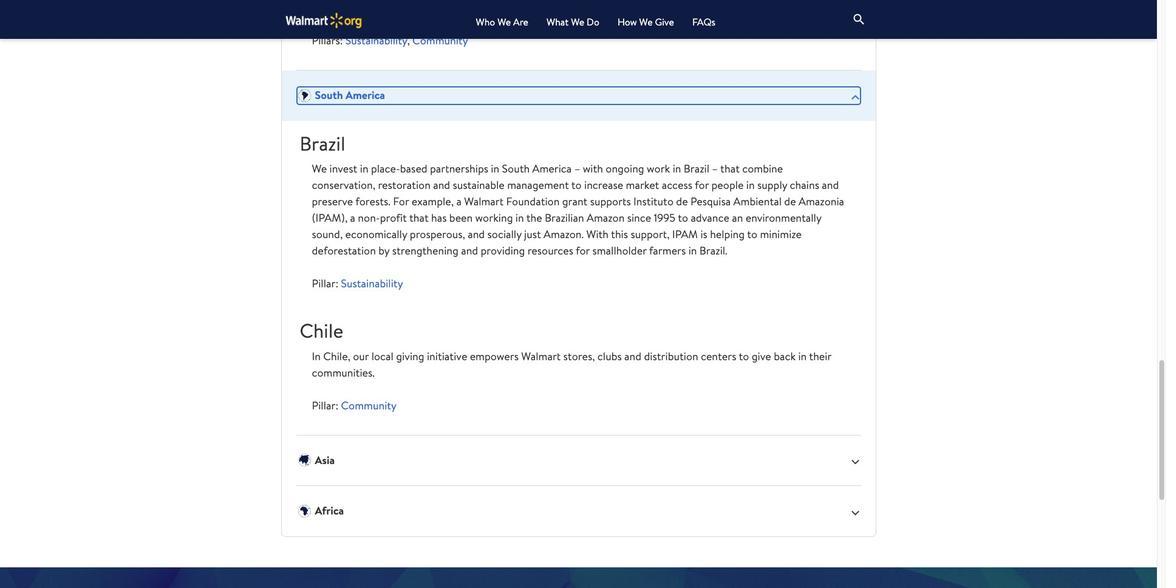 Task type: describe. For each thing, give the bounding box(es) containing it.
with
[[583, 161, 603, 176]]

2 de from the left
[[785, 194, 796, 209]]

search
[[852, 12, 867, 27]]

and up example, at top
[[433, 178, 450, 193]]

pillar: community
[[312, 398, 400, 413]]

conservation,
[[312, 178, 376, 193]]

socially
[[488, 227, 522, 242]]

1 horizontal spatial a
[[457, 194, 462, 209]]

preserve
[[312, 194, 353, 209]]

to inside chile in chile, our local giving initiative empowers walmart stores, clubs and distribution centers to give back in their communities.
[[739, 349, 750, 364]]

to right helping
[[748, 227, 758, 242]]

non-
[[358, 210, 380, 226]]

back
[[774, 349, 796, 364]]

africa
[[315, 503, 344, 519]]

home image
[[281, 12, 366, 29]]

empowers
[[470, 349, 519, 364]]

sound,
[[312, 227, 343, 242]]

1 de from the left
[[677, 194, 688, 209]]

how we give button
[[618, 15, 674, 29]]

what we do button
[[547, 15, 600, 29]]

and inside chile in chile, our local giving initiative empowers walmart stores, clubs and distribution centers to give back in their communities.
[[625, 349, 642, 364]]

increase
[[585, 178, 624, 193]]

walmart inside brazil we invest in place-based partnerships in south america – with ongoing work in brazil – that combine conservation, restoration and sustainable management to increase market access for people in supply chains and preserve forests. for example, a walmart foundation grant supports instituto de pesquisa ambiental de amazonia (ipam), a non-profit that has been working in the brazilian amazon since 1995 to advance an environmentally sound, economically prosperous, and socially just amazon. with this support, ipam is helping to minimize deforestation by strengthening and providing resources for smallholder farmers in brazil.
[[464, 194, 504, 209]]

has
[[431, 210, 447, 226]]

amazonia
[[799, 194, 845, 209]]

providing
[[481, 243, 525, 258]]

what we do
[[547, 15, 600, 29]]

who
[[476, 15, 495, 29]]

pillars:
[[312, 33, 343, 48]]

and up amazonia
[[822, 178, 839, 193]]

pillars: sustainability , community
[[312, 33, 471, 48]]

this
[[611, 227, 628, 242]]

their
[[810, 349, 832, 364]]

img 2 image for asia
[[297, 454, 311, 468]]

smallholder
[[593, 243, 647, 258]]

resources
[[528, 243, 574, 258]]

restoration
[[378, 178, 431, 193]]

asia
[[315, 452, 335, 468]]

in right invest
[[360, 161, 369, 176]]

for
[[393, 194, 409, 209]]

south america
[[315, 88, 385, 103]]

partnerships
[[430, 161, 489, 176]]

ipam
[[673, 227, 698, 242]]

helping
[[710, 227, 745, 242]]

faqs link
[[693, 15, 716, 29]]

are
[[513, 15, 529, 29]]

work
[[647, 161, 670, 176]]

pillar: sustainability
[[312, 276, 403, 291]]

0 horizontal spatial community
[[341, 398, 397, 413]]

chile in chile, our local giving initiative empowers walmart stores, clubs and distribution centers to give back in their communities.
[[300, 317, 832, 380]]

how we give
[[618, 15, 674, 29]]

since
[[628, 210, 652, 226]]

who we are button
[[476, 15, 529, 29]]

africa button
[[296, 502, 861, 521]]

0 vertical spatial community
[[413, 33, 468, 48]]

environmentally
[[746, 210, 822, 226]]

we for what
[[571, 15, 585, 29]]

1 – from the left
[[575, 161, 581, 176]]

minimize
[[760, 227, 802, 242]]

0 horizontal spatial for
[[576, 243, 590, 258]]

support,
[[631, 227, 670, 242]]

sustainability link for pillar: sustainability
[[341, 276, 403, 291]]

amazon.
[[544, 227, 584, 242]]

the
[[527, 210, 542, 226]]

by
[[379, 243, 390, 258]]

economically
[[345, 227, 407, 242]]

brazil.
[[700, 243, 728, 258]]

based
[[400, 161, 428, 176]]

an
[[732, 210, 743, 226]]

chile,
[[323, 349, 351, 364]]

chains
[[790, 178, 820, 193]]

in up sustainable
[[491, 161, 500, 176]]

faqs
[[693, 15, 716, 29]]

combine
[[743, 161, 783, 176]]

chile
[[300, 317, 343, 344]]

0 vertical spatial for
[[695, 178, 709, 193]]

foundation
[[506, 194, 560, 209]]

pillar: for pillar: sustainability
[[312, 276, 339, 291]]



Task type: vqa. For each thing, say whether or not it's contained in the screenshot.
the Are corresponding to Who We Are Link
no



Task type: locate. For each thing, give the bounding box(es) containing it.
and
[[433, 178, 450, 193], [822, 178, 839, 193], [468, 227, 485, 242], [461, 243, 478, 258], [625, 349, 642, 364]]

for up the pesquisa
[[695, 178, 709, 193]]

1 vertical spatial brazil
[[684, 161, 710, 176]]

we for how
[[640, 15, 653, 29]]

with
[[587, 227, 609, 242]]

1 horizontal spatial walmart
[[522, 349, 561, 364]]

1 horizontal spatial community link
[[413, 33, 471, 48]]

1 vertical spatial that
[[409, 210, 429, 226]]

1 vertical spatial south
[[502, 161, 530, 176]]

0 vertical spatial south
[[315, 88, 343, 103]]

1 vertical spatial america
[[533, 161, 572, 176]]

1 horizontal spatial for
[[695, 178, 709, 193]]

1 vertical spatial a
[[350, 210, 356, 226]]

0 vertical spatial community link
[[413, 33, 471, 48]]

management
[[507, 178, 569, 193]]

1 horizontal spatial community
[[413, 33, 468, 48]]

1 vertical spatial for
[[576, 243, 590, 258]]

ongoing
[[606, 161, 645, 176]]

0 vertical spatial a
[[457, 194, 462, 209]]

we
[[498, 15, 511, 29], [571, 15, 585, 29], [640, 15, 653, 29], [312, 161, 327, 176]]

giving
[[396, 349, 425, 364]]

do
[[587, 15, 600, 29]]

1 horizontal spatial that
[[721, 161, 740, 176]]

0 horizontal spatial south
[[315, 88, 343, 103]]

pillar:
[[312, 276, 339, 291], [312, 398, 339, 413]]

we left invest
[[312, 161, 327, 176]]

de up environmentally
[[785, 194, 796, 209]]

1 vertical spatial walmart
[[522, 349, 561, 364]]

we inside dropdown button
[[498, 15, 511, 29]]

1 vertical spatial img 2 image
[[297, 454, 311, 468]]

img 2 image
[[297, 89, 311, 103], [297, 454, 311, 468], [297, 505, 311, 519]]

is
[[701, 227, 708, 242]]

walmart down sustainable
[[464, 194, 504, 209]]

sustainability link down by
[[341, 276, 403, 291]]

community link
[[413, 33, 471, 48], [341, 398, 400, 413]]

that up people
[[721, 161, 740, 176]]

for down with
[[576, 243, 590, 258]]

in up ambiental
[[747, 178, 755, 193]]

0 horizontal spatial –
[[575, 161, 581, 176]]

img 2 image inside africa dropdown button
[[297, 505, 311, 519]]

strengthening
[[392, 243, 459, 258]]

img 2 image inside south america dropdown button
[[297, 89, 311, 103]]

1 horizontal spatial brazil
[[684, 161, 710, 176]]

in down "ipam"
[[689, 243, 697, 258]]

1 vertical spatial sustainability link
[[341, 276, 403, 291]]

walmart inside chile in chile, our local giving initiative empowers walmart stores, clubs and distribution centers to give back in their communities.
[[522, 349, 561, 364]]

place-
[[371, 161, 400, 176]]

how
[[618, 15, 637, 29]]

supports
[[590, 194, 631, 209]]

to left give
[[739, 349, 750, 364]]

profit
[[380, 210, 407, 226]]

1 img 2 image from the top
[[297, 89, 311, 103]]

community link down communities.
[[341, 398, 400, 413]]

0 horizontal spatial community link
[[341, 398, 400, 413]]

people
[[712, 178, 744, 193]]

in
[[312, 349, 321, 364]]

1 pillar: from the top
[[312, 276, 339, 291]]

distribution
[[644, 349, 699, 364]]

0 horizontal spatial brazil
[[300, 130, 346, 157]]

clubs
[[598, 349, 622, 364]]

de
[[677, 194, 688, 209], [785, 194, 796, 209]]

0 vertical spatial sustainability link
[[346, 33, 407, 48]]

pillar: for pillar: community
[[312, 398, 339, 413]]

to up "ipam"
[[678, 210, 689, 226]]

,
[[407, 33, 410, 48]]

0 horizontal spatial de
[[677, 194, 688, 209]]

1 horizontal spatial america
[[533, 161, 572, 176]]

sustainability link
[[346, 33, 407, 48], [341, 276, 403, 291]]

community right ,
[[413, 33, 468, 48]]

a left non-
[[350, 210, 356, 226]]

img 2 image left south america
[[297, 89, 311, 103]]

community
[[413, 33, 468, 48], [341, 398, 397, 413]]

south inside south america dropdown button
[[315, 88, 343, 103]]

farmers
[[649, 243, 686, 258]]

2 vertical spatial img 2 image
[[297, 505, 311, 519]]

sustainability link for ,
[[346, 33, 407, 48]]

advance
[[691, 210, 730, 226]]

america
[[346, 88, 385, 103], [533, 161, 572, 176]]

1 vertical spatial community link
[[341, 398, 400, 413]]

pillar: down deforestation
[[312, 276, 339, 291]]

brazil
[[300, 130, 346, 157], [684, 161, 710, 176]]

sustainability right pillars:
[[346, 33, 407, 48]]

1 vertical spatial community
[[341, 398, 397, 413]]

(ipam),
[[312, 210, 348, 226]]

south inside brazil we invest in place-based partnerships in south america – with ongoing work in brazil – that combine conservation, restoration and sustainable management to increase market access for people in supply chains and preserve forests. for example, a walmart foundation grant supports instituto de pesquisa ambiental de amazonia (ipam), a non-profit that has been working in the brazilian amazon since 1995 to advance an environmentally sound, economically prosperous, and socially just amazon. with this support, ipam is helping to minimize deforestation by strengthening and providing resources for smallholder farmers in brazil.
[[502, 161, 530, 176]]

and left providing
[[461, 243, 478, 258]]

pillar: down communities.
[[312, 398, 339, 413]]

0 vertical spatial walmart
[[464, 194, 504, 209]]

0 horizontal spatial walmart
[[464, 194, 504, 209]]

instituto
[[634, 194, 674, 209]]

give
[[752, 349, 772, 364]]

img 2 image for africa
[[297, 505, 311, 519]]

img 2 image inside asia dropdown button
[[297, 454, 311, 468]]

in up "access"
[[673, 161, 681, 176]]

south america link
[[282, 77, 876, 115]]

america inside brazil we invest in place-based partnerships in south america – with ongoing work in brazil – that combine conservation, restoration and sustainable management to increase market access for people in supply chains and preserve forests. for example, a walmart foundation grant supports instituto de pesquisa ambiental de amazonia (ipam), a non-profit that has been working in the brazilian amazon since 1995 to advance an environmentally sound, economically prosperous, and socially just amazon. with this support, ipam is helping to minimize deforestation by strengthening and providing resources for smallholder farmers in brazil.
[[533, 161, 572, 176]]

1 vertical spatial sustainability
[[341, 276, 403, 291]]

in left the
[[516, 210, 524, 226]]

–
[[575, 161, 581, 176], [712, 161, 718, 176]]

in
[[360, 161, 369, 176], [491, 161, 500, 176], [673, 161, 681, 176], [747, 178, 755, 193], [516, 210, 524, 226], [689, 243, 697, 258], [799, 349, 807, 364]]

communities.
[[312, 365, 375, 380]]

market
[[626, 178, 660, 193]]

that left the has
[[409, 210, 429, 226]]

0 vertical spatial img 2 image
[[297, 89, 311, 103]]

pesquisa
[[691, 194, 731, 209]]

south up management
[[502, 161, 530, 176]]

– left with at top
[[575, 161, 581, 176]]

forests.
[[356, 194, 391, 209]]

community down communities.
[[341, 398, 397, 413]]

0 horizontal spatial a
[[350, 210, 356, 226]]

we left "are"
[[498, 15, 511, 29]]

local
[[372, 349, 394, 364]]

brazil up "access"
[[684, 161, 710, 176]]

0 vertical spatial pillar:
[[312, 276, 339, 291]]

we inside brazil we invest in place-based partnerships in south america – with ongoing work in brazil – that combine conservation, restoration and sustainable management to increase market access for people in supply chains and preserve forests. for example, a walmart foundation grant supports instituto de pesquisa ambiental de amazonia (ipam), a non-profit that has been working in the brazilian amazon since 1995 to advance an environmentally sound, economically prosperous, and socially just amazon. with this support, ipam is helping to minimize deforestation by strengthening and providing resources for smallholder farmers in brazil.
[[312, 161, 327, 176]]

and down been
[[468, 227, 485, 242]]

walmart
[[464, 194, 504, 209], [522, 349, 561, 364]]

sustainability
[[346, 33, 407, 48], [341, 276, 403, 291]]

amazon
[[587, 210, 625, 226]]

in right the back
[[799, 349, 807, 364]]

sustainable
[[453, 178, 505, 193]]

america inside dropdown button
[[346, 88, 385, 103]]

access
[[662, 178, 693, 193]]

we for brazil
[[312, 161, 327, 176]]

to
[[572, 178, 582, 193], [678, 210, 689, 226], [748, 227, 758, 242], [739, 349, 750, 364]]

america down pillars: sustainability , community
[[346, 88, 385, 103]]

community link right ,
[[413, 33, 471, 48]]

0 vertical spatial that
[[721, 161, 740, 176]]

africa link
[[282, 492, 876, 531]]

we left give
[[640, 15, 653, 29]]

south america button
[[296, 86, 861, 105]]

sustainability for pillars:
[[346, 33, 407, 48]]

brazil up invest
[[300, 130, 346, 157]]

img 2 image for south america
[[297, 89, 311, 103]]

a
[[457, 194, 462, 209], [350, 210, 356, 226]]

0 vertical spatial brazil
[[300, 130, 346, 157]]

stores,
[[564, 349, 595, 364]]

1 horizontal spatial –
[[712, 161, 718, 176]]

sustainability link right pillars:
[[346, 33, 407, 48]]

3 img 2 image from the top
[[297, 505, 311, 519]]

invest
[[330, 161, 358, 176]]

our
[[353, 349, 369, 364]]

asia link
[[282, 442, 876, 480]]

0 vertical spatial sustainability
[[346, 33, 407, 48]]

to up grant
[[572, 178, 582, 193]]

walmart left "stores,"
[[522, 349, 561, 364]]

0 horizontal spatial america
[[346, 88, 385, 103]]

what
[[547, 15, 569, 29]]

1 horizontal spatial de
[[785, 194, 796, 209]]

been
[[450, 210, 473, 226]]

and right clubs
[[625, 349, 642, 364]]

2 pillar: from the top
[[312, 398, 339, 413]]

we inside popup button
[[571, 15, 585, 29]]

we left do
[[571, 15, 585, 29]]

de down "access"
[[677, 194, 688, 209]]

initiative
[[427, 349, 468, 364]]

sustainability for pillar:
[[341, 276, 403, 291]]

prosperous,
[[410, 227, 465, 242]]

sustainability down by
[[341, 276, 403, 291]]

ambiental
[[734, 194, 782, 209]]

2 img 2 image from the top
[[297, 454, 311, 468]]

1995
[[654, 210, 676, 226]]

centers
[[701, 349, 737, 364]]

img 2 image left asia
[[297, 454, 311, 468]]

in inside chile in chile, our local giving initiative empowers walmart stores, clubs and distribution centers to give back in their communities.
[[799, 349, 807, 364]]

brazilian
[[545, 210, 584, 226]]

– up people
[[712, 161, 718, 176]]

working
[[476, 210, 513, 226]]

2 – from the left
[[712, 161, 718, 176]]

supply
[[758, 178, 788, 193]]

brazil we invest in place-based partnerships in south america – with ongoing work in brazil – that combine conservation, restoration and sustainable management to increase market access for people in supply chains and preserve forests. for example, a walmart foundation grant supports instituto de pesquisa ambiental de amazonia (ipam), a non-profit that has been working in the brazilian amazon since 1995 to advance an environmentally sound, economically prosperous, and socially just amazon. with this support, ipam is helping to minimize deforestation by strengthening and providing resources for smallholder farmers in brazil.
[[300, 130, 845, 258]]

south down pillars:
[[315, 88, 343, 103]]

1 vertical spatial pillar:
[[312, 398, 339, 413]]

we for who
[[498, 15, 511, 29]]

a up been
[[457, 194, 462, 209]]

grant
[[563, 194, 588, 209]]

deforestation
[[312, 243, 376, 258]]

0 vertical spatial america
[[346, 88, 385, 103]]

1 horizontal spatial south
[[502, 161, 530, 176]]

img 2 image left africa
[[297, 505, 311, 519]]

who we are
[[476, 15, 529, 29]]

give
[[655, 15, 674, 29]]

0 horizontal spatial that
[[409, 210, 429, 226]]

america up management
[[533, 161, 572, 176]]

that
[[721, 161, 740, 176], [409, 210, 429, 226]]

example,
[[412, 194, 454, 209]]

we inside popup button
[[640, 15, 653, 29]]



